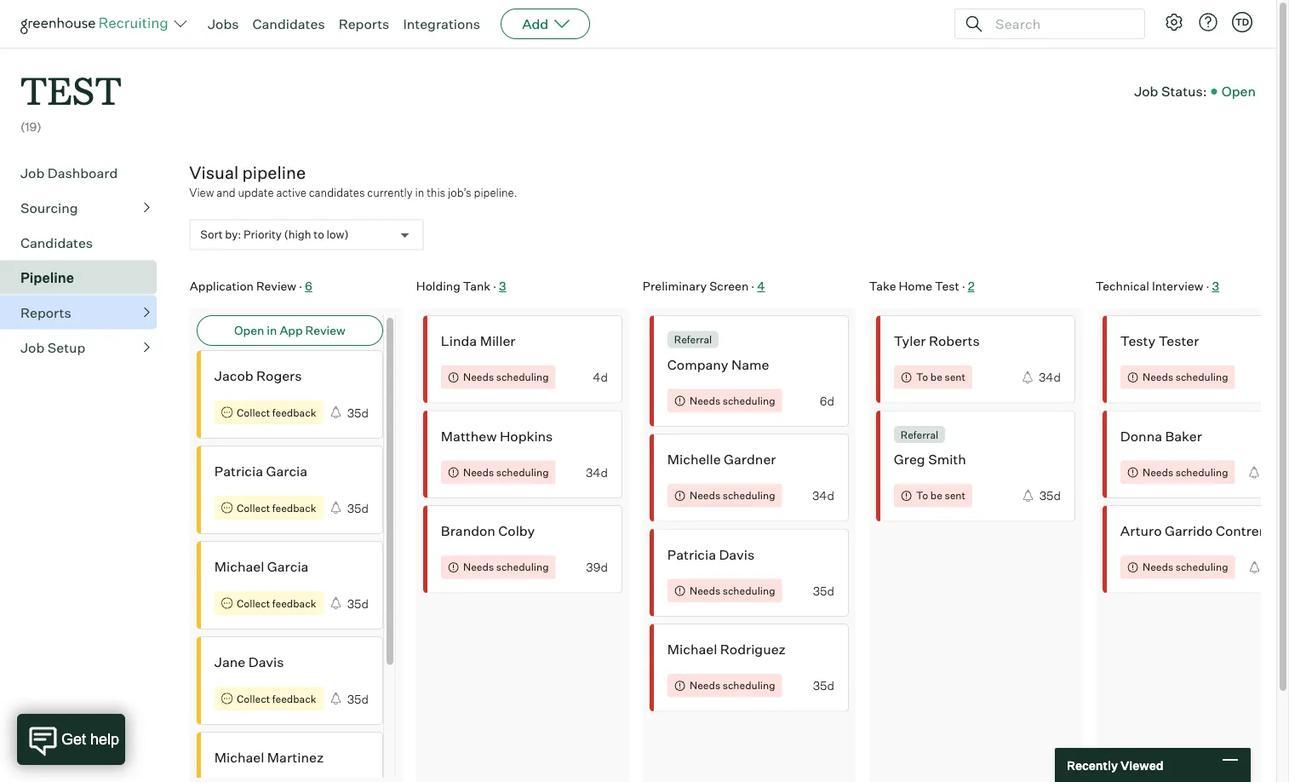 Task type: locate. For each thing, give the bounding box(es) containing it.
take
[[869, 278, 896, 293]]

feedback down patricia garcia
[[272, 501, 316, 514]]

add button
[[501, 9, 591, 39]]

needs for matthew hopkins
[[463, 465, 494, 478]]

greg smith
[[894, 450, 966, 467]]

scheduling down rodriguez
[[723, 679, 775, 692]]

needs scheduling down the garrido
[[1143, 560, 1229, 573]]

candidates link
[[253, 15, 325, 32], [20, 232, 150, 253]]

needs down company
[[690, 394, 720, 407]]

2 vertical spatial michael
[[214, 749, 264, 766]]

collect feedback down patricia garcia
[[236, 501, 316, 514]]

0 vertical spatial be
[[931, 370, 943, 383]]

needs scheduling for donna baker
[[1143, 465, 1229, 478]]

4
[[757, 278, 765, 293]]

4 collect feedback from the top
[[236, 692, 316, 705]]

0 vertical spatial in
[[415, 185, 425, 199]]

feedback down rogers
[[272, 406, 316, 418]]

2
[[968, 278, 975, 293]]

job dashboard link
[[20, 162, 150, 183]]

job for job dashboard
[[20, 164, 45, 181]]

referral for greg
[[901, 428, 939, 441]]

sort by: priority (high to low)
[[201, 228, 349, 241]]

1 vertical spatial michael
[[667, 640, 717, 657]]

34d
[[1039, 370, 1061, 384], [586, 465, 608, 479], [1266, 465, 1288, 479], [812, 488, 834, 503]]

reports link left "integrations"
[[339, 15, 390, 32]]

jobs link
[[208, 15, 239, 32]]

0 horizontal spatial reports
[[20, 304, 71, 321]]

2 sent from the top
[[945, 489, 966, 502]]

candidates link up pipeline link
[[20, 232, 150, 253]]

1 vertical spatial garcia
[[267, 558, 308, 575]]

needs scheduling down patricia davis
[[690, 584, 775, 597]]

candidates
[[253, 15, 325, 32], [20, 234, 93, 251]]

needs down 'linda miller'
[[463, 370, 494, 383]]

needs for donna baker
[[1143, 465, 1174, 478]]

needs down testy tester
[[1143, 370, 1174, 383]]

job left setup at the left of the page
[[20, 339, 45, 356]]

scheduling down gardner
[[723, 489, 775, 502]]

1 collect feedback from the top
[[236, 406, 316, 418]]

open
[[1222, 83, 1257, 100], [234, 323, 264, 338]]

to be sent for 35d
[[916, 489, 966, 502]]

· for jacob
[[299, 278, 302, 293]]

technical
[[1096, 278, 1150, 293]]

1 horizontal spatial reports
[[339, 15, 390, 32]]

in left this
[[415, 185, 425, 199]]

preliminary screen · 4
[[643, 278, 765, 293]]

scheduling down patricia davis
[[723, 584, 775, 597]]

2 · from the left
[[493, 278, 496, 293]]

scheduling down baker
[[1176, 465, 1229, 478]]

open left "app"
[[234, 323, 264, 338]]

1 collect from the top
[[236, 406, 270, 418]]

candidates right the jobs link at the top
[[253, 15, 325, 32]]

0 horizontal spatial review
[[256, 278, 296, 293]]

tank
[[463, 278, 490, 293]]

needs scheduling down michael rodriguez
[[690, 679, 775, 692]]

4 feedback from the top
[[272, 692, 316, 705]]

· left 2
[[962, 278, 965, 293]]

needs for linda miller
[[463, 370, 494, 383]]

feedback for jane davis
[[272, 692, 316, 705]]

to be sent down tyler roberts
[[916, 370, 966, 383]]

0 vertical spatial davis
[[719, 545, 755, 562]]

collect feedback for michael
[[236, 596, 316, 609]]

reports link down pipeline link
[[20, 302, 150, 323]]

0 horizontal spatial referral
[[674, 333, 712, 346]]

1 vertical spatial be
[[931, 489, 943, 502]]

candidates down sourcing
[[20, 234, 93, 251]]

2 vertical spatial job
[[20, 339, 45, 356]]

1 3 from the left
[[499, 278, 506, 293]]

1 vertical spatial reports link
[[20, 302, 150, 323]]

· left the 4
[[751, 278, 755, 293]]

0 horizontal spatial candidates link
[[20, 232, 150, 253]]

0 vertical spatial reports
[[339, 15, 390, 32]]

contreras
[[1216, 522, 1279, 539]]

feedback for jacob rogers
[[272, 406, 316, 418]]

reports
[[339, 15, 390, 32], [20, 304, 71, 321]]

1 horizontal spatial davis
[[719, 545, 755, 562]]

1 horizontal spatial in
[[415, 185, 425, 199]]

configure image
[[1165, 12, 1185, 32]]

michael garcia
[[214, 558, 308, 575]]

job for job setup
[[20, 339, 45, 356]]

screen
[[709, 278, 749, 293]]

company name
[[667, 355, 769, 372]]

sourcing link
[[20, 197, 150, 218]]

2 to be sent from the top
[[916, 489, 966, 502]]

smith
[[928, 450, 966, 467]]

0 vertical spatial sent
[[945, 370, 966, 383]]

needs scheduling for michelle gardner
[[690, 489, 775, 502]]

review right "app"
[[305, 323, 345, 338]]

arturo
[[1121, 522, 1162, 539]]

scheduling for arturo garrido contreras
[[1176, 560, 1229, 573]]

1 vertical spatial patricia
[[667, 545, 716, 562]]

3 collect from the top
[[236, 596, 270, 609]]

needs down michael rodriguez
[[690, 679, 720, 692]]

1 sent from the top
[[945, 370, 966, 383]]

rogers
[[256, 367, 302, 384]]

sent
[[945, 370, 966, 383], [945, 489, 966, 502]]

to be sent
[[916, 370, 966, 383], [916, 489, 966, 502]]

2 be from the top
[[931, 489, 943, 502]]

be
[[931, 370, 943, 383], [931, 489, 943, 502]]

needs down matthew
[[463, 465, 494, 478]]

needs scheduling for arturo garrido contreras
[[1143, 560, 1229, 573]]

collect down michael garcia on the left bottom of the page
[[236, 596, 270, 609]]

0 horizontal spatial patricia
[[214, 462, 263, 479]]

testy tester
[[1121, 332, 1200, 349]]

1 vertical spatial in
[[267, 323, 277, 338]]

scheduling for michael rodriguez
[[723, 679, 775, 692]]

to be sent down smith
[[916, 489, 966, 502]]

1 vertical spatial open
[[234, 323, 264, 338]]

0 horizontal spatial reports link
[[20, 302, 150, 323]]

· left 6 at the top
[[299, 278, 302, 293]]

needs scheduling for patricia davis
[[690, 584, 775, 597]]

open right status:
[[1222, 83, 1257, 100]]

0 horizontal spatial open
[[234, 323, 264, 338]]

davis for patricia davis
[[719, 545, 755, 562]]

· right 'tank'
[[493, 278, 496, 293]]

arturo garrido contreras
[[1121, 522, 1279, 539]]

sent for 34d
[[945, 370, 966, 383]]

jacob
[[214, 367, 253, 384]]

garcia
[[266, 462, 307, 479], [267, 558, 308, 575]]

4 collect from the top
[[236, 692, 270, 705]]

1 horizontal spatial 3
[[1212, 278, 1220, 293]]

job up sourcing
[[20, 164, 45, 181]]

matthew
[[441, 427, 497, 444]]

1 vertical spatial review
[[305, 323, 345, 338]]

5 · from the left
[[1206, 278, 1210, 293]]

0 vertical spatial referral
[[674, 333, 712, 346]]

3 right interview
[[1212, 278, 1220, 293]]

· right interview
[[1206, 278, 1210, 293]]

1 vertical spatial candidates
[[20, 234, 93, 251]]

reports link
[[339, 15, 390, 32], [20, 302, 150, 323]]

open for open
[[1222, 83, 1257, 100]]

3 · from the left
[[751, 278, 755, 293]]

collect down jacob rogers
[[236, 406, 270, 418]]

collect
[[236, 406, 270, 418], [236, 501, 270, 514], [236, 596, 270, 609], [236, 692, 270, 705]]

currently
[[367, 185, 413, 199]]

garcia for michael garcia
[[267, 558, 308, 575]]

0 horizontal spatial 3
[[499, 278, 506, 293]]

2 collect feedback from the top
[[236, 501, 316, 514]]

needs down arturo
[[1143, 560, 1174, 573]]

low)
[[327, 228, 349, 241]]

needs scheduling down baker
[[1143, 465, 1229, 478]]

job
[[1135, 83, 1159, 100], [20, 164, 45, 181], [20, 339, 45, 356]]

0 vertical spatial michael
[[214, 558, 264, 575]]

0 vertical spatial patricia
[[214, 462, 263, 479]]

dashboard
[[47, 164, 118, 181]]

tyler
[[894, 332, 926, 349]]

1 vertical spatial to
[[916, 489, 928, 502]]

needs down brandon colby
[[463, 560, 494, 573]]

job for job status:
[[1135, 83, 1159, 100]]

2 collect from the top
[[236, 501, 270, 514]]

reports down pipeline
[[20, 304, 71, 321]]

needs scheduling down colby
[[463, 560, 549, 573]]

scheduling for michelle gardner
[[723, 489, 775, 502]]

pipeline.
[[474, 185, 518, 199]]

1 vertical spatial referral
[[901, 428, 939, 441]]

technical interview · 3
[[1096, 278, 1220, 293]]

needs scheduling down tester
[[1143, 370, 1229, 383]]

needs for testy tester
[[1143, 370, 1174, 383]]

1 vertical spatial to be sent
[[916, 489, 966, 502]]

tyler roberts
[[894, 332, 980, 349]]

test
[[20, 65, 122, 115]]

0 horizontal spatial in
[[267, 323, 277, 338]]

3 feedback from the top
[[272, 596, 316, 609]]

sent down smith
[[945, 489, 966, 502]]

1 horizontal spatial reports link
[[339, 15, 390, 32]]

and
[[217, 185, 236, 199]]

greenhouse recruiting image
[[20, 14, 174, 34]]

needs down the michelle
[[690, 489, 720, 502]]

in
[[415, 185, 425, 199], [267, 323, 277, 338]]

sort
[[201, 228, 223, 241]]

needs for brandon colby
[[463, 560, 494, 573]]

michael for michael martinez
[[214, 749, 264, 766]]

0 vertical spatial open
[[1222, 83, 1257, 100]]

1 horizontal spatial patricia
[[667, 545, 716, 562]]

job setup
[[20, 339, 86, 356]]

1 · from the left
[[299, 278, 302, 293]]

in left "app"
[[267, 323, 277, 338]]

3
[[499, 278, 506, 293], [1212, 278, 1220, 293]]

0 vertical spatial to be sent
[[916, 370, 966, 383]]

open in app review link
[[196, 315, 383, 346]]

testy
[[1121, 332, 1156, 349]]

2 to from the top
[[916, 489, 928, 502]]

1 vertical spatial job
[[20, 164, 45, 181]]

scheduling down hopkins
[[496, 465, 549, 478]]

job status:
[[1135, 83, 1208, 100]]

3 for miller
[[499, 278, 506, 293]]

referral up company
[[674, 333, 712, 346]]

scheduling down arturo garrido contreras at the right
[[1176, 560, 1229, 573]]

roberts
[[929, 332, 980, 349]]

1 vertical spatial sent
[[945, 489, 966, 502]]

open in app review
[[234, 323, 345, 338]]

1 be from the top
[[931, 370, 943, 383]]

1 vertical spatial reports
[[20, 304, 71, 321]]

(19)
[[20, 119, 42, 134]]

needs down donna baker at the right bottom of page
[[1143, 465, 1174, 478]]

candidates
[[309, 185, 365, 199]]

· for donna
[[1206, 278, 1210, 293]]

review left 6 at the top
[[256, 278, 296, 293]]

pipeline link
[[20, 267, 150, 288]]

candidates link right the jobs link at the top
[[253, 15, 325, 32]]

0 vertical spatial job
[[1135, 83, 1159, 100]]

referral
[[674, 333, 712, 346], [901, 428, 939, 441]]

be down the greg smith
[[931, 489, 943, 502]]

scheduling down miller at left
[[496, 370, 549, 383]]

1 to be sent from the top
[[916, 370, 966, 383]]

scheduling
[[496, 370, 549, 383], [1176, 370, 1229, 383], [723, 394, 775, 407], [496, 465, 549, 478], [1176, 465, 1229, 478], [723, 489, 775, 502], [496, 560, 549, 573], [1176, 560, 1229, 573], [723, 584, 775, 597], [723, 679, 775, 692]]

collect feedback
[[236, 406, 316, 418], [236, 501, 316, 514], [236, 596, 316, 609], [236, 692, 316, 705]]

needs down patricia davis
[[690, 584, 720, 597]]

feedback down michael garcia on the left bottom of the page
[[272, 596, 316, 609]]

2 3 from the left
[[1212, 278, 1220, 293]]

scheduling down tester
[[1176, 370, 1229, 383]]

1 to from the top
[[916, 370, 928, 383]]

sent down roberts
[[945, 370, 966, 383]]

to down the greg smith
[[916, 489, 928, 502]]

priority
[[244, 228, 282, 241]]

reports inside "link"
[[20, 304, 71, 321]]

1 vertical spatial davis
[[248, 653, 284, 670]]

needs scheduling down michelle gardner
[[690, 489, 775, 502]]

needs scheduling down miller at left
[[463, 370, 549, 383]]

1 horizontal spatial referral
[[901, 428, 939, 441]]

0 vertical spatial candidates link
[[253, 15, 325, 32]]

0 vertical spatial garcia
[[266, 462, 307, 479]]

needs scheduling down matthew hopkins
[[463, 465, 549, 478]]

job left status:
[[1135, 83, 1159, 100]]

1 horizontal spatial open
[[1222, 83, 1257, 100]]

be down tyler roberts
[[931, 370, 943, 383]]

patricia garcia
[[214, 462, 307, 479]]

collect down jane davis
[[236, 692, 270, 705]]

feedback down jane davis
[[272, 692, 316, 705]]

3 for tester
[[1212, 278, 1220, 293]]

reports left "integrations"
[[339, 15, 390, 32]]

0 horizontal spatial davis
[[248, 653, 284, 670]]

baker
[[1166, 427, 1203, 444]]

referral up greg
[[901, 428, 939, 441]]

1 feedback from the top
[[272, 406, 316, 418]]

2 feedback from the top
[[272, 501, 316, 514]]

brandon colby
[[441, 522, 535, 539]]

3 collect feedback from the top
[[236, 596, 316, 609]]

collect feedback down rogers
[[236, 406, 316, 418]]

collect feedback down jane davis
[[236, 692, 316, 705]]

0 vertical spatial to
[[916, 370, 928, 383]]

patricia
[[214, 462, 263, 479], [667, 545, 716, 562]]

0 vertical spatial candidates
[[253, 15, 325, 32]]

collect feedback down michael garcia on the left bottom of the page
[[236, 596, 316, 609]]

to down tyler
[[916, 370, 928, 383]]

3 right 'tank'
[[499, 278, 506, 293]]

needs scheduling for testy tester
[[1143, 370, 1229, 383]]

collect down patricia garcia
[[236, 501, 270, 514]]

scheduling down colby
[[496, 560, 549, 573]]



Task type: vqa. For each thing, say whether or not it's contained in the screenshot.


Task type: describe. For each thing, give the bounding box(es) containing it.
sent for 35d
[[945, 489, 966, 502]]

donna
[[1121, 427, 1163, 444]]

be for 35d
[[931, 489, 943, 502]]

colby
[[498, 522, 535, 539]]

in inside the visual pipeline view and update active candidates currently in this job's pipeline.
[[415, 185, 425, 199]]

td button
[[1233, 12, 1253, 32]]

jane davis
[[214, 653, 284, 670]]

4d
[[593, 370, 608, 384]]

status:
[[1162, 83, 1208, 100]]

job setup link
[[20, 337, 150, 358]]

test (19)
[[20, 65, 122, 134]]

scheduling for matthew hopkins
[[496, 465, 549, 478]]

add
[[522, 15, 549, 32]]

take home test · 2
[[869, 278, 975, 293]]

visual pipeline view and update active candidates currently in this job's pipeline.
[[189, 162, 518, 199]]

name
[[731, 355, 769, 372]]

to
[[314, 228, 324, 241]]

jobs
[[208, 15, 239, 32]]

michael for michael rodriguez
[[667, 640, 717, 657]]

garcia for patricia garcia
[[266, 462, 307, 479]]

needs for michael rodriguez
[[690, 679, 720, 692]]

4 · from the left
[[962, 278, 965, 293]]

0 vertical spatial review
[[256, 278, 296, 293]]

application review · 6
[[189, 278, 312, 293]]

collect for jane
[[236, 692, 270, 705]]

needs scheduling for brandon colby
[[463, 560, 549, 573]]

update
[[238, 185, 274, 199]]

· for michelle
[[751, 278, 755, 293]]

6d
[[820, 393, 834, 408]]

needs scheduling for michael rodriguez
[[690, 679, 775, 692]]

scheduling down name
[[723, 394, 775, 407]]

recently viewed
[[1068, 758, 1164, 773]]

feedback for michael garcia
[[272, 596, 316, 609]]

pipeline
[[20, 269, 74, 286]]

0 vertical spatial reports link
[[339, 15, 390, 32]]

td button
[[1229, 9, 1257, 36]]

michael martinez
[[214, 749, 324, 766]]

linda
[[441, 332, 477, 349]]

app
[[279, 323, 303, 338]]

michael rodriguez
[[667, 640, 786, 657]]

company
[[667, 355, 728, 372]]

scheduling for patricia davis
[[723, 584, 775, 597]]

donna baker
[[1121, 427, 1203, 444]]

job's
[[448, 185, 472, 199]]

needs scheduling for linda miller
[[463, 370, 549, 383]]

to for 35d
[[916, 489, 928, 502]]

by:
[[225, 228, 241, 241]]

integrations link
[[403, 15, 481, 32]]

pipeline
[[242, 162, 306, 183]]

test link
[[20, 48, 122, 119]]

job dashboard
[[20, 164, 118, 181]]

scheduling for linda miller
[[496, 370, 549, 383]]

scheduling for brandon colby
[[496, 560, 549, 573]]

visual
[[189, 162, 239, 183]]

patricia for patricia garcia
[[214, 462, 263, 479]]

1 horizontal spatial candidates
[[253, 15, 325, 32]]

gardner
[[724, 450, 776, 467]]

michelle
[[667, 450, 721, 467]]

to for 34d
[[916, 370, 928, 383]]

rodriguez
[[720, 640, 786, 657]]

martinez
[[267, 749, 324, 766]]

referral for company
[[674, 333, 712, 346]]

needs scheduling down company name
[[690, 394, 775, 407]]

application
[[189, 278, 253, 293]]

michelle gardner
[[667, 450, 776, 467]]

1 horizontal spatial candidates link
[[253, 15, 325, 32]]

hopkins
[[500, 427, 553, 444]]

td
[[1236, 16, 1250, 28]]

1 horizontal spatial review
[[305, 323, 345, 338]]

holding tank · 3
[[416, 278, 506, 293]]

integrations
[[403, 15, 481, 32]]

· for matthew
[[493, 278, 496, 293]]

this
[[427, 185, 446, 199]]

matthew hopkins
[[441, 427, 553, 444]]

preliminary
[[643, 278, 707, 293]]

jane
[[214, 653, 245, 670]]

needs for arturo garrido contreras
[[1143, 560, 1174, 573]]

viewed
[[1121, 758, 1164, 773]]

tester
[[1159, 332, 1200, 349]]

collect feedback for jacob
[[236, 406, 316, 418]]

view
[[189, 185, 214, 199]]

linda miller
[[441, 332, 515, 349]]

home
[[899, 278, 932, 293]]

garrido
[[1165, 522, 1213, 539]]

needs for michelle gardner
[[690, 489, 720, 502]]

1 vertical spatial candidates link
[[20, 232, 150, 253]]

needs scheduling for matthew hopkins
[[463, 465, 549, 478]]

collect for jacob
[[236, 406, 270, 418]]

test
[[935, 278, 959, 293]]

collect feedback for patricia
[[236, 501, 316, 514]]

collect feedback for jane
[[236, 692, 316, 705]]

setup
[[47, 339, 86, 356]]

(high
[[284, 228, 311, 241]]

open for open in app review
[[234, 323, 264, 338]]

collect for michael
[[236, 596, 270, 609]]

holding
[[416, 278, 460, 293]]

interview
[[1152, 278, 1204, 293]]

Search text field
[[992, 12, 1130, 36]]

patricia for patricia davis
[[667, 545, 716, 562]]

be for 34d
[[931, 370, 943, 383]]

feedback for patricia garcia
[[272, 501, 316, 514]]

brandon
[[441, 522, 495, 539]]

greg
[[894, 450, 925, 467]]

6
[[305, 278, 312, 293]]

michael for michael garcia
[[214, 558, 264, 575]]

scheduling for donna baker
[[1176, 465, 1229, 478]]

scheduling for testy tester
[[1176, 370, 1229, 383]]

needs for patricia davis
[[690, 584, 720, 597]]

miller
[[480, 332, 515, 349]]

to be sent for 34d
[[916, 370, 966, 383]]

0 horizontal spatial candidates
[[20, 234, 93, 251]]

collect for patricia
[[236, 501, 270, 514]]

active
[[276, 185, 307, 199]]

davis for jane davis
[[248, 653, 284, 670]]

39d
[[586, 559, 608, 574]]



